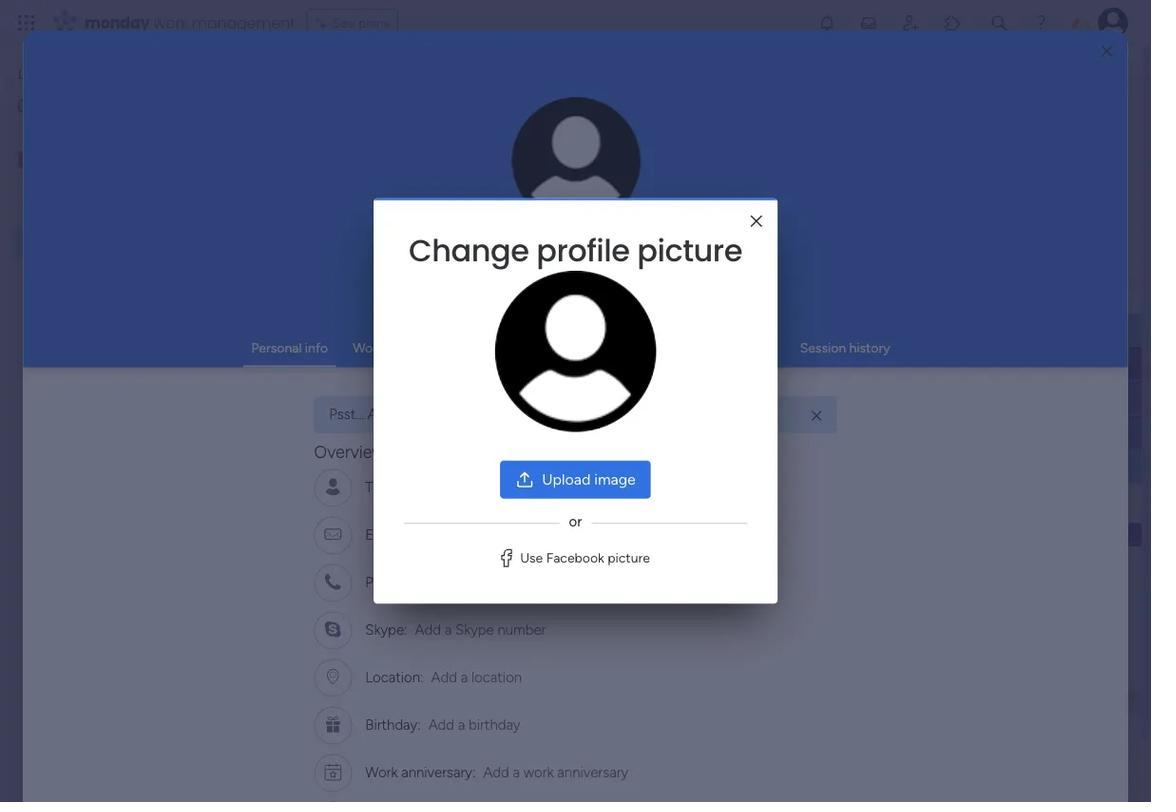 Task type: vqa. For each thing, say whether or not it's contained in the screenshot.
Meeting notes
no



Task type: locate. For each thing, give the bounding box(es) containing it.
skype: add a skype number
[[366, 622, 547, 639]]

0 vertical spatial status
[[803, 288, 842, 304]]

plan
[[359, 459, 384, 476]]

month inside this month field
[[367, 247, 424, 272]]

region
[[636, 340, 673, 356]]

rubyanndersson@gmail.com
[[410, 526, 590, 544]]

1 status field from the top
[[799, 286, 847, 307]]

list box
[[0, 224, 243, 517]]

1 vertical spatial number
[[498, 622, 547, 639]]

develop a product roadmap
[[359, 357, 525, 373]]

1 vertical spatial status
[[803, 627, 842, 643]]

number down "use"
[[501, 574, 549, 591]]

project
[[810, 102, 853, 118]]

0 vertical spatial develop
[[359, 357, 408, 373]]

Status field
[[799, 286, 847, 307], [799, 624, 847, 645]]

work right 'monday'
[[154, 12, 188, 33]]

develop a pricing strategy
[[359, 425, 516, 441]]

1 vertical spatial picture
[[608, 550, 650, 567]]

add for add a skype number
[[415, 622, 441, 639]]

option
[[0, 227, 243, 231]]

a left launch
[[464, 459, 471, 476]]

add up birthday: add a birthday
[[432, 669, 458, 686]]

anniversary
[[558, 764, 629, 781]]

1 vertical spatial on
[[835, 425, 850, 441]]

person
[[523, 187, 564, 203]]

phone
[[457, 574, 497, 591]]

picture
[[638, 229, 743, 272], [608, 550, 650, 567]]

month inside next month field
[[370, 586, 428, 610]]

group
[[381, 761, 417, 777]]

upload
[[542, 471, 591, 489]]

search everything image
[[990, 13, 1009, 32]]

prd
[[413, 391, 438, 407]]

picture inside button
[[608, 550, 650, 567]]

do
[[673, 406, 690, 423]]

and for language and region
[[610, 340, 632, 356]]

working on it
[[783, 323, 862, 339], [783, 425, 862, 441], [783, 459, 862, 475]]

filter button
[[581, 180, 671, 210]]

status
[[803, 288, 842, 304], [803, 627, 842, 643]]

1 vertical spatial develop
[[359, 425, 408, 441]]

1 horizontal spatial of
[[724, 102, 736, 118]]

dapulse x slim image
[[812, 407, 822, 424]]

month right this
[[367, 247, 424, 272]]

2 horizontal spatial and
[[633, 102, 655, 118]]

1 vertical spatial and
[[610, 340, 632, 356]]

add new group
[[325, 761, 417, 777]]

next
[[327, 586, 365, 610]]

plans
[[359, 15, 390, 31]]

picture for use facebook picture
[[608, 550, 650, 567]]

add right phone:
[[417, 574, 443, 591]]

customize
[[504, 406, 570, 423]]

m
[[22, 152, 33, 168]]

product
[[422, 357, 469, 373]]

number right the skype
[[498, 622, 547, 639]]

overview
[[314, 441, 385, 462]]

session
[[800, 340, 847, 356]]

a down status
[[412, 357, 418, 373]]

working status
[[353, 340, 442, 356]]

work anniversary: add a work anniversary
[[366, 764, 629, 781]]

0 horizontal spatial and
[[388, 459, 410, 476]]

0 vertical spatial and
[[633, 102, 655, 118]]

picture down sort popup button
[[638, 229, 743, 272]]

1 vertical spatial status field
[[799, 624, 847, 645]]

a right an
[[403, 391, 410, 407]]

work
[[154, 12, 188, 33], [524, 764, 554, 781]]

it
[[854, 323, 862, 339], [693, 406, 702, 423], [854, 425, 862, 441], [854, 459, 862, 475]]

add down location: add a location
[[429, 717, 455, 734]]

use
[[520, 550, 543, 567]]

a left phone
[[446, 574, 453, 591]]

1 working on it from the top
[[783, 323, 862, 339]]

psst...
[[330, 406, 364, 423]]

3 working on it from the top
[[783, 459, 862, 475]]

monday
[[85, 12, 150, 33]]

2 develop from the top
[[359, 425, 408, 441]]

birthday
[[469, 717, 521, 734]]

number for skype: add a skype number
[[498, 622, 547, 639]]

personal info link
[[251, 340, 328, 356]]

and right plan
[[388, 459, 410, 476]]

phone:
[[366, 574, 409, 591]]

3 on from the top
[[835, 459, 850, 475]]

0 vertical spatial on
[[835, 323, 850, 339]]

2 of from the left
[[724, 102, 736, 118]]

a left the skype
[[445, 622, 452, 639]]

password
[[467, 340, 524, 356]]

facebook
[[547, 550, 605, 567]]

market
[[415, 322, 456, 339]]

month
[[367, 247, 424, 272], [370, 586, 428, 610]]

invite members image
[[902, 13, 921, 32]]

working
[[783, 323, 832, 339], [353, 340, 402, 356], [783, 425, 832, 441], [783, 459, 832, 475]]

let's
[[639, 406, 669, 423]]

1 develop from the top
[[359, 357, 408, 373]]

where
[[740, 102, 776, 118]]

email: rubyanndersson@gmail.com
[[366, 526, 590, 544]]

develop down working status link
[[359, 357, 408, 373]]

a
[[412, 357, 418, 373], [403, 391, 410, 407], [412, 425, 418, 441], [464, 459, 471, 476], [446, 574, 453, 591], [445, 622, 452, 639], [461, 669, 468, 686], [458, 717, 466, 734], [513, 764, 520, 781]]

info
[[305, 340, 328, 356]]

0 horizontal spatial of
[[397, 102, 409, 118]]

birthday:
[[366, 717, 421, 734]]

working status link
[[353, 340, 442, 356]]

1 horizontal spatial work
[[524, 764, 554, 781]]

workspace image
[[18, 150, 37, 171]]

stands.
[[856, 102, 898, 118]]

0 vertical spatial number
[[501, 574, 549, 591]]

of right type
[[397, 102, 409, 118]]

picture right facebook
[[608, 550, 650, 567]]

anderson
[[551, 249, 672, 283]]

of right track
[[724, 102, 736, 118]]

add down birthday
[[484, 764, 510, 781]]

0 vertical spatial status field
[[799, 286, 847, 307]]

Search field
[[425, 182, 482, 208]]

month for this month
[[367, 247, 424, 272]]

ruby
[[479, 249, 544, 283]]

1 on from the top
[[835, 323, 850, 339]]

month up "skype:"
[[370, 586, 428, 610]]

pricing
[[422, 425, 463, 441]]

0 vertical spatial picture
[[638, 229, 743, 272]]

can
[[478, 406, 501, 423]]

develop down as
[[359, 425, 408, 441]]

on
[[835, 323, 850, 339], [835, 425, 850, 441], [835, 459, 850, 475]]

a left location
[[461, 669, 468, 686]]

and left region
[[610, 340, 632, 356]]

and
[[633, 102, 655, 118], [610, 340, 632, 356], [388, 459, 410, 476]]

manage any type of project. assign owners, set timelines and keep track of where your project stands. button
[[288, 99, 927, 122]]

develop for develop a product roadmap
[[359, 357, 408, 373]]

number
[[501, 574, 549, 591], [498, 622, 547, 639]]

skype
[[456, 622, 494, 639]]

filter
[[611, 187, 641, 203]]

and for plan and execute a launch event
[[388, 459, 410, 476]]

add right "skype:"
[[415, 622, 441, 639]]

2 vertical spatial working on it
[[783, 459, 862, 475]]

manage any type of project. assign owners, set timelines and keep track of where your project stands.
[[291, 102, 898, 118]]

conduct
[[359, 322, 412, 339]]

0 vertical spatial month
[[367, 247, 424, 272]]

timelines
[[576, 102, 630, 118]]

location
[[472, 669, 523, 686]]

owners,
[[505, 102, 551, 118]]

1 vertical spatial working on it
[[783, 425, 862, 441]]

plan and execute a launch event
[[359, 459, 550, 476]]

arrow down image
[[648, 184, 671, 206]]

apps image
[[943, 13, 962, 32]]

and left keep on the top of page
[[633, 102, 655, 118]]

1 horizontal spatial and
[[610, 340, 632, 356]]

2 vertical spatial and
[[388, 459, 410, 476]]

add left new
[[325, 761, 350, 777]]

2 vertical spatial on
[[835, 459, 850, 475]]

personal
[[251, 340, 302, 356]]

upload image
[[542, 471, 636, 489]]

1 status from the top
[[803, 288, 842, 304]]

this month
[[327, 247, 424, 272]]

1 vertical spatial month
[[370, 586, 428, 610]]

change
[[409, 229, 529, 272]]

0 vertical spatial working on it
[[783, 323, 862, 339]]

language and region
[[549, 340, 673, 356]]

project.
[[412, 102, 458, 118]]

0 vertical spatial work
[[154, 12, 188, 33]]

work left the anniversary
[[524, 764, 554, 781]]

type
[[366, 102, 393, 118]]



Task type: describe. For each thing, give the bounding box(es) containing it.
picture for change profile picture
[[638, 229, 743, 272]]

a left birthday
[[458, 717, 466, 734]]

assign
[[462, 102, 501, 118]]

sort
[[707, 187, 732, 203]]

task
[[483, 626, 509, 642]]

m button
[[13, 144, 189, 176]]

a down birthday
[[513, 764, 520, 781]]

1 of from the left
[[397, 102, 409, 118]]

title:
[[366, 479, 396, 496]]

add for add a birthday
[[429, 717, 455, 734]]

anniversary:
[[402, 764, 476, 781]]

Next month field
[[322, 586, 432, 611]]

2 working on it from the top
[[783, 425, 862, 441]]

1 vertical spatial work
[[524, 764, 554, 781]]

next month
[[327, 586, 428, 610]]

psst... as an admin, you can customize this page. let's do it
[[330, 406, 702, 423]]

strategy
[[466, 425, 516, 441]]

this
[[574, 406, 597, 423]]

you
[[451, 406, 475, 423]]

v2 search image
[[411, 184, 425, 206]]

add inside button
[[325, 761, 350, 777]]

history
[[850, 340, 891, 356]]

monday work management
[[85, 12, 295, 33]]

page.
[[600, 406, 635, 423]]

notifications
[[698, 340, 776, 356]]

see plans
[[333, 15, 390, 31]]

language and region link
[[549, 340, 673, 356]]

location: add a location
[[366, 669, 523, 686]]

or
[[569, 514, 582, 531]]

13
[[962, 354, 974, 369]]

develop for develop a pricing strategy
[[359, 425, 408, 441]]

image
[[595, 471, 636, 489]]

month for next month
[[370, 586, 428, 610]]

sort button
[[676, 180, 744, 210]]

conduct market research
[[359, 322, 511, 339]]

profile image
[[495, 271, 657, 432]]

hide button
[[749, 180, 819, 210]]

angle down image
[[370, 188, 379, 202]]

a down admin,
[[412, 425, 418, 441]]

add new group button
[[290, 754, 425, 785]]

track
[[690, 102, 720, 118]]

0 horizontal spatial work
[[154, 12, 188, 33]]

high
[[1071, 356, 1100, 372]]

my work image
[[17, 97, 34, 114]]

add for add a location
[[432, 669, 458, 686]]

add for add a phone number
[[417, 574, 443, 591]]

admin,
[[406, 406, 448, 423]]

research
[[459, 322, 511, 339]]

roadmap
[[472, 357, 525, 373]]

launch
[[474, 459, 513, 476]]

session history
[[800, 340, 891, 356]]

stuck
[[805, 390, 839, 407]]

inbox image
[[860, 13, 879, 32]]

close image
[[751, 214, 763, 228]]

2 on from the top
[[835, 425, 850, 441]]

select product image
[[17, 13, 36, 32]]

This month field
[[322, 247, 429, 272]]

keep
[[658, 102, 687, 118]]

ruby anderson image
[[1098, 8, 1129, 38]]

owner
[[692, 627, 732, 643]]

status
[[406, 340, 442, 356]]

notifications image
[[818, 13, 837, 32]]

birthday: add a birthday
[[366, 717, 521, 734]]

execute
[[413, 459, 461, 476]]

use facebook picture button
[[494, 543, 658, 574]]

create a prd
[[359, 391, 438, 407]]

an
[[388, 406, 403, 423]]

new
[[353, 761, 378, 777]]

2 status field from the top
[[799, 624, 847, 645]]

see plans button
[[307, 9, 399, 37]]

close image
[[1102, 44, 1113, 58]]

home image
[[17, 63, 36, 82]]

management
[[192, 12, 295, 33]]

and inside 'button'
[[633, 102, 655, 118]]

upload image button
[[500, 461, 651, 499]]

personal info
[[251, 340, 328, 356]]

notifications link
[[698, 340, 776, 356]]

Owner field
[[687, 624, 737, 645]]

help image
[[1032, 13, 1051, 32]]

number for phone: add a phone number
[[501, 574, 549, 591]]

ruby anderson button
[[314, 249, 837, 283]]

as
[[368, 406, 384, 423]]

2 status from the top
[[803, 627, 842, 643]]

change profile picture
[[409, 229, 743, 272]]

admin
[[557, 294, 595, 311]]

email:
[[366, 526, 403, 544]]

nov 13
[[936, 354, 974, 369]]

password link
[[467, 340, 524, 356]]

session history link
[[800, 340, 891, 356]]

person button
[[492, 180, 575, 210]]

profile
[[537, 229, 630, 272]]

event
[[516, 459, 550, 476]]

done
[[806, 356, 838, 372]]

phone: add a phone number
[[366, 574, 549, 591]]

any
[[342, 102, 363, 118]]

v2 done deadline image
[[893, 355, 908, 373]]

set
[[554, 102, 573, 118]]

your
[[780, 102, 806, 118]]

language
[[549, 340, 607, 356]]



